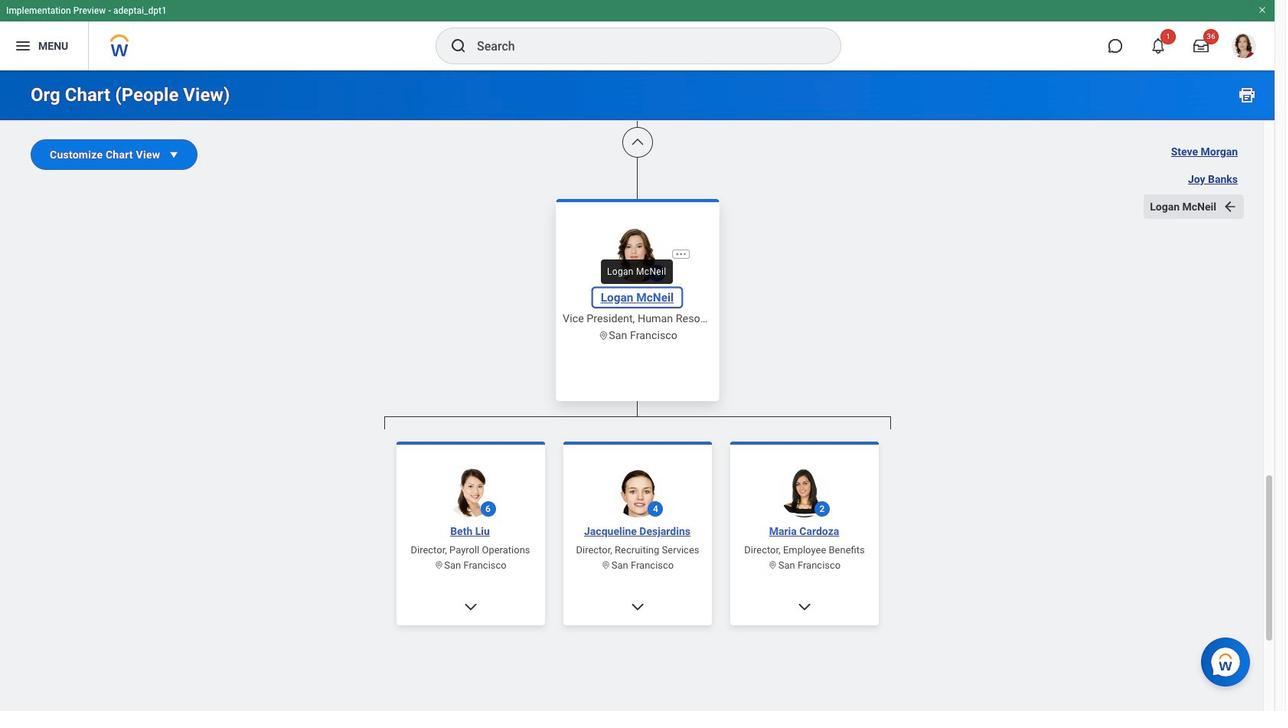 Task type: vqa. For each thing, say whether or not it's contained in the screenshot.
Print Org Chart image
yes



Task type: locate. For each thing, give the bounding box(es) containing it.
justify image
[[14, 37, 32, 55]]

3 chevron down image from the left
[[797, 599, 812, 614]]

0 horizontal spatial chevron down image
[[463, 599, 478, 614]]

logan mcneil, logan mcneil, 3 direct reports element
[[384, 429, 891, 711]]

2 horizontal spatial chevron down image
[[797, 599, 812, 614]]

1 horizontal spatial chevron down image
[[630, 599, 645, 614]]

banner
[[0, 0, 1275, 70]]

location image
[[768, 560, 778, 570]]

arrow left image
[[1223, 199, 1238, 214]]

tooltip
[[596, 255, 677, 289]]

main content
[[0, 0, 1275, 711]]

location image
[[598, 330, 609, 341], [434, 560, 444, 570], [601, 560, 611, 570]]

notifications large image
[[1151, 38, 1166, 54]]

2 chevron down image from the left
[[630, 599, 645, 614]]

chevron down image
[[463, 599, 478, 614], [630, 599, 645, 614], [797, 599, 812, 614]]

chevron up image
[[630, 135, 645, 150]]

profile logan mcneil image
[[1232, 34, 1256, 61]]

Search Workday  search field
[[477, 29, 809, 63]]

location image for 3rd the chevron down image from the right
[[434, 560, 444, 570]]



Task type: describe. For each thing, give the bounding box(es) containing it.
location image for second the chevron down image from the left
[[601, 560, 611, 570]]

related actions image
[[674, 248, 687, 260]]

caret down image
[[166, 147, 182, 162]]

close environment banner image
[[1258, 5, 1267, 15]]

search image
[[449, 37, 468, 55]]

1 chevron down image from the left
[[463, 599, 478, 614]]

inbox large image
[[1194, 38, 1209, 54]]

print org chart image
[[1238, 86, 1256, 104]]



